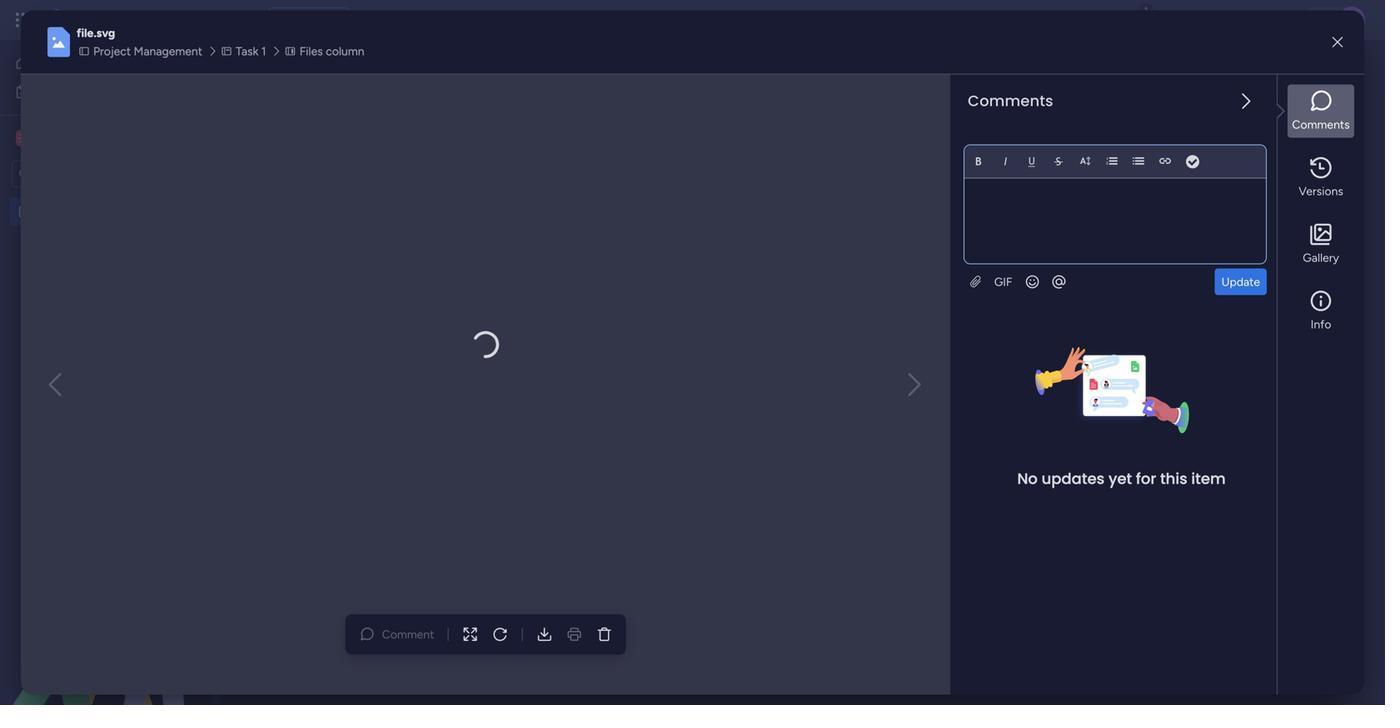 Task type: locate. For each thing, give the bounding box(es) containing it.
list box
[[0, 195, 213, 451]]

automate button
[[1230, 117, 1319, 143]]

0 horizontal spatial 1
[[261, 44, 266, 59]]

collapse board header image
[[1343, 123, 1357, 137]]

files column button
[[283, 42, 370, 61]]

strikethrough image
[[1053, 156, 1065, 167]]

1
[[261, 44, 266, 59], [1315, 65, 1320, 79]]

monday marketplace image
[[1200, 12, 1217, 28]]

project
[[93, 44, 131, 59], [253, 53, 343, 90]]

management
[[134, 44, 203, 59], [349, 53, 528, 90]]

invite / 1
[[1276, 65, 1320, 79]]

notifications image
[[1090, 12, 1107, 28]]

mention image
[[1051, 274, 1068, 291]]

project management inside button
[[93, 44, 203, 59]]

management
[[168, 10, 259, 29]]

gallery button
[[1288, 218, 1355, 271]]

project management
[[93, 44, 203, 59], [253, 53, 528, 90]]

lottie animation element
[[0, 538, 213, 706]]

alert
[[465, 324, 507, 366]]

files column
[[300, 44, 365, 59]]

activity
[[1166, 65, 1207, 79]]

workspace image
[[16, 129, 33, 148], [18, 129, 30, 148]]

0 horizontal spatial comments
[[968, 91, 1054, 112]]

project management down the plans
[[253, 53, 528, 90]]

help image
[[1277, 12, 1294, 28]]

files
[[300, 44, 323, 59]]

1 image
[[1139, 1, 1154, 20]]

automate
[[1260, 123, 1313, 137]]

project inside project management button
[[93, 44, 131, 59]]

home link
[[10, 50, 203, 77]]

option
[[0, 197, 213, 200]]

bold image
[[973, 156, 985, 167]]

0 vertical spatial 1
[[261, 44, 266, 59]]

1 vertical spatial comments
[[1293, 118, 1351, 132]]

comments
[[968, 91, 1054, 112], [1293, 118, 1351, 132]]

gallery
[[1304, 251, 1340, 265]]

1 right 'task' in the left of the page
[[261, 44, 266, 59]]

monday
[[74, 10, 131, 29]]

0 horizontal spatial project management
[[93, 44, 203, 59]]

gif
[[995, 275, 1013, 289]]

updates
[[1042, 469, 1105, 490]]

see plans
[[291, 13, 342, 27]]

project management down work
[[93, 44, 203, 59]]

lottie animation image
[[0, 538, 213, 706]]

update button
[[1216, 269, 1268, 296]]

no
[[1018, 469, 1038, 490]]

project management button
[[77, 42, 208, 61]]

Search for files search field
[[272, 241, 423, 268]]

plans
[[314, 13, 342, 27]]

gif button
[[988, 269, 1020, 296]]

/
[[1308, 65, 1312, 79]]

Project Management field
[[249, 53, 532, 90]]

gallery layout group
[[1048, 241, 1111, 268]]

italic image
[[1000, 156, 1012, 167]]

0 horizontal spatial project
[[93, 44, 131, 59]]

comments up "italic" icon
[[968, 91, 1054, 112]]

1 vertical spatial 1
[[1315, 65, 1320, 79]]

info button
[[1288, 285, 1355, 338]]

1 right /
[[1315, 65, 1320, 79]]

task 1
[[236, 44, 266, 59]]

0 horizontal spatial management
[[134, 44, 203, 59]]

loading image
[[465, 324, 507, 366]]

underline image
[[1027, 156, 1038, 167]]

0 vertical spatial comments
[[968, 91, 1054, 112]]

1 horizontal spatial comments
[[1293, 118, 1351, 132]]

yet
[[1109, 469, 1133, 490]]

checklist image
[[1187, 156, 1200, 168]]

comments up versions 'button'
[[1293, 118, 1351, 132]]

work
[[135, 10, 165, 29]]



Task type: vqa. For each thing, say whether or not it's contained in the screenshot.
Update feed image at right top
yes



Task type: describe. For each thing, give the bounding box(es) containing it.
item
[[1192, 469, 1226, 490]]

task 1 button
[[219, 42, 271, 61]]

management inside button
[[134, 44, 203, 59]]

invite
[[1276, 65, 1305, 79]]

comments button
[[1288, 85, 1355, 138]]

versions button
[[1288, 151, 1355, 205]]

invite / 1 button
[[1245, 58, 1328, 85]]

column
[[326, 44, 365, 59]]

download image
[[1124, 246, 1141, 263]]

remove from favorites image
[[568, 63, 585, 80]]

size image
[[1080, 156, 1092, 167]]

1 horizontal spatial management
[[349, 53, 528, 90]]

file.svg
[[77, 26, 115, 40]]

1 horizontal spatial project management
[[253, 53, 528, 90]]

monday work management
[[74, 10, 259, 29]]

&bull; bullets image
[[1133, 156, 1145, 167]]

see
[[291, 13, 311, 27]]

link image
[[1160, 156, 1172, 167]]

greg robinson image
[[1339, 7, 1366, 33]]

update
[[1222, 275, 1261, 289]]

1 horizontal spatial 1
[[1315, 65, 1320, 79]]

info
[[1311, 318, 1332, 332]]

versions
[[1299, 184, 1344, 199]]

1 workspace image from the left
[[16, 129, 33, 148]]

show board description image
[[540, 63, 560, 80]]

task
[[236, 44, 259, 59]]

1 horizontal spatial project
[[253, 53, 343, 90]]

no updates yet for this item
[[1018, 469, 1226, 490]]

for
[[1137, 469, 1157, 490]]

emoji image
[[1025, 274, 1041, 291]]

comments inside 'button'
[[1293, 118, 1351, 132]]

see plans button
[[269, 8, 349, 33]]

invite members image
[[1163, 12, 1180, 28]]

this
[[1161, 469, 1188, 490]]

1. numbers image
[[1107, 156, 1118, 167]]

search everything image
[[1241, 12, 1257, 28]]

home
[[37, 56, 68, 70]]

2 workspace image from the left
[[18, 129, 30, 148]]

home option
[[10, 50, 203, 77]]

dapulse attachment image
[[971, 275, 981, 289]]

activity button
[[1159, 58, 1238, 85]]

update feed image
[[1127, 12, 1143, 28]]

public board image
[[18, 204, 33, 220]]

select product image
[[15, 12, 32, 28]]



